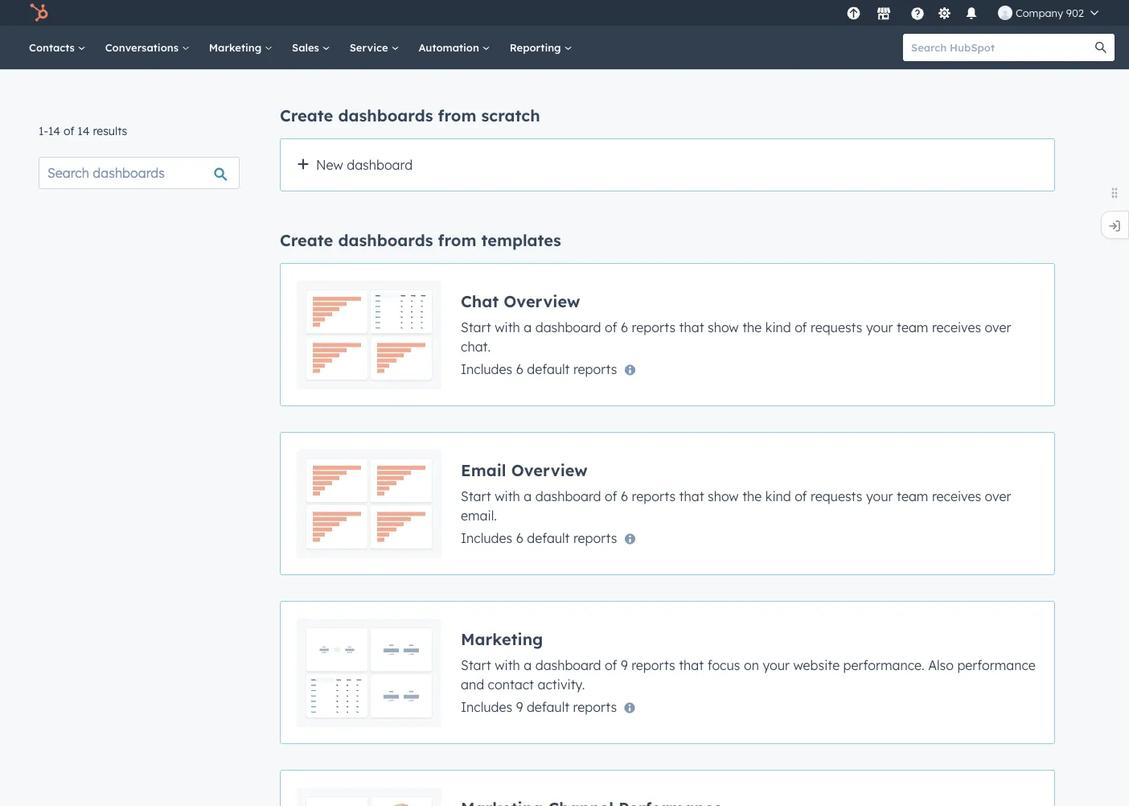 Task type: describe. For each thing, give the bounding box(es) containing it.
company 902
[[1016, 6, 1085, 19]]

dashboard inside email overview start with a dashboard of 6 reports that show the kind of requests your team receives over email.
[[536, 488, 602, 504]]

email.
[[461, 507, 497, 523]]

over for chat overview
[[985, 319, 1012, 335]]

team for chat overview
[[897, 319, 929, 335]]

start for email
[[461, 488, 491, 504]]

help button
[[904, 0, 932, 26]]

includes for marketing
[[461, 699, 513, 715]]

activity.
[[538, 676, 585, 692]]

default for marketing
[[527, 699, 570, 715]]

dashboards for templates
[[338, 230, 433, 250]]

upgrade link
[[844, 4, 864, 21]]

a for email
[[524, 488, 532, 504]]

New dashboard checkbox
[[280, 138, 1056, 192]]

includes for chat
[[461, 361, 513, 377]]

your inside marketing start with a dashboard of 9 reports that focus on your website performance. also performance and contact activity.
[[763, 657, 790, 673]]

service link
[[340, 26, 409, 69]]

company
[[1016, 6, 1064, 19]]

start inside marketing start with a dashboard of 9 reports that focus on your website performance. also performance and contact activity.
[[461, 657, 491, 673]]

includes 6 default reports for chat
[[461, 361, 618, 377]]

none checkbox chat overview
[[280, 263, 1056, 406]]

hubspot link
[[19, 3, 60, 23]]

reporting link
[[500, 26, 582, 69]]

chat overview start with a dashboard of 6 reports that show the kind of requests your team receives over chat.
[[461, 291, 1012, 354]]

receives for email overview
[[932, 488, 982, 504]]

marketing channel performance image
[[297, 787, 442, 806]]

requests for chat overview
[[811, 319, 863, 335]]

company 902 menu
[[842, 0, 1110, 26]]

service
[[350, 41, 391, 54]]

includes 6 default reports for email
[[461, 530, 618, 546]]

reporting
[[510, 41, 564, 54]]

your for email overview
[[867, 488, 894, 504]]

that for chat overview
[[680, 319, 705, 335]]

a for chat
[[524, 319, 532, 335]]

settings link
[[935, 4, 955, 21]]

includes for email
[[461, 530, 513, 546]]

1 14 from the left
[[48, 124, 60, 138]]

with for email
[[495, 488, 520, 504]]

contacts link
[[19, 26, 96, 69]]

2 14 from the left
[[78, 124, 90, 138]]

contacts
[[29, 41, 78, 54]]

create dashboards from templates
[[280, 230, 562, 250]]

scratch
[[482, 105, 540, 126]]

6 inside email overview start with a dashboard of 6 reports that show the kind of requests your team receives over email.
[[621, 488, 629, 504]]

conversations
[[105, 41, 182, 54]]

templates
[[482, 230, 562, 250]]

automation link
[[409, 26, 500, 69]]

with for chat
[[495, 319, 520, 335]]

create dashboards from scratch
[[280, 105, 540, 126]]

from for scratch
[[438, 105, 477, 126]]

over for email overview
[[985, 488, 1012, 504]]

none checkbox email overview
[[280, 432, 1056, 575]]

notifications button
[[958, 0, 986, 26]]

on
[[744, 657, 760, 673]]

marketing start with a dashboard of 9 reports that focus on your website performance. also performance and contact activity.
[[461, 629, 1036, 692]]

of inside marketing start with a dashboard of 9 reports that focus on your website performance. also performance and contact activity.
[[605, 657, 618, 673]]

that inside marketing start with a dashboard of 9 reports that focus on your website performance. also performance and contact activity.
[[679, 657, 704, 673]]

reports inside marketing start with a dashboard of 9 reports that focus on your website performance. also performance and contact activity.
[[632, 657, 676, 673]]

marketing for marketing
[[209, 41, 265, 54]]

conversations link
[[96, 26, 199, 69]]

show for chat overview
[[708, 319, 739, 335]]

mateo roberts image
[[998, 6, 1013, 20]]

hubspot image
[[29, 3, 48, 23]]

focus
[[708, 657, 741, 673]]

with inside marketing start with a dashboard of 9 reports that focus on your website performance. also performance and contact activity.
[[495, 657, 520, 673]]

performance.
[[844, 657, 925, 673]]

the for email overview
[[743, 488, 762, 504]]

show for email overview
[[708, 488, 739, 504]]

also
[[929, 657, 954, 673]]



Task type: locate. For each thing, give the bounding box(es) containing it.
none checkbox containing marketing
[[280, 601, 1056, 744]]

1 horizontal spatial marketing
[[461, 629, 543, 649]]

0 vertical spatial that
[[680, 319, 705, 335]]

that for email overview
[[680, 488, 705, 504]]

1 a from the top
[[524, 319, 532, 335]]

2 vertical spatial that
[[679, 657, 704, 673]]

2 show from the top
[[708, 488, 739, 504]]

create
[[280, 105, 333, 126], [280, 230, 333, 250]]

with inside email overview start with a dashboard of 6 reports that show the kind of requests your team receives over email.
[[495, 488, 520, 504]]

1 vertical spatial kind
[[766, 488, 792, 504]]

marketing left sales
[[209, 41, 265, 54]]

show inside chat overview start with a dashboard of 6 reports that show the kind of requests your team receives over chat.
[[708, 319, 739, 335]]

the
[[743, 319, 762, 335], [743, 488, 762, 504]]

includes 6 default reports inside option
[[461, 361, 618, 377]]

2 vertical spatial start
[[461, 657, 491, 673]]

that
[[680, 319, 705, 335], [680, 488, 705, 504], [679, 657, 704, 673]]

2 includes 6 default reports from the top
[[461, 530, 618, 546]]

from left the scratch
[[438, 105, 477, 126]]

start up email.
[[461, 488, 491, 504]]

sales
[[292, 41, 322, 54]]

1 vertical spatial 9
[[516, 699, 523, 715]]

1 vertical spatial none checkbox
[[280, 601, 1056, 744]]

902
[[1067, 6, 1085, 19]]

2 vertical spatial default
[[527, 699, 570, 715]]

a inside marketing start with a dashboard of 9 reports that focus on your website performance. also performance and contact activity.
[[524, 657, 532, 673]]

start inside email overview start with a dashboard of 6 reports that show the kind of requests your team receives over email.
[[461, 488, 491, 504]]

includes down chat.
[[461, 361, 513, 377]]

2 vertical spatial a
[[524, 657, 532, 673]]

marketplaces button
[[867, 0, 901, 26]]

1 start from the top
[[461, 319, 491, 335]]

0 vertical spatial kind
[[766, 319, 792, 335]]

1 vertical spatial dashboards
[[338, 230, 433, 250]]

default
[[527, 361, 570, 377], [527, 530, 570, 546], [527, 699, 570, 715]]

2 none checkbox from the top
[[280, 601, 1056, 744]]

3 start from the top
[[461, 657, 491, 673]]

0 vertical spatial a
[[524, 319, 532, 335]]

0 vertical spatial none checkbox
[[280, 263, 1056, 406]]

0 vertical spatial from
[[438, 105, 477, 126]]

0 vertical spatial dashboards
[[338, 105, 433, 126]]

default for email overview
[[527, 530, 570, 546]]

None checkbox
[[280, 432, 1056, 575], [280, 601, 1056, 744]]

team
[[897, 319, 929, 335], [897, 488, 929, 504]]

chat overview image
[[297, 280, 442, 389]]

upgrade image
[[847, 7, 861, 21]]

automation
[[419, 41, 483, 54]]

with up contact at the left of the page
[[495, 657, 520, 673]]

includes 6 default reports down chat.
[[461, 361, 618, 377]]

0 horizontal spatial 14
[[48, 124, 60, 138]]

2 none checkbox from the top
[[280, 770, 1056, 806]]

1 vertical spatial requests
[[811, 488, 863, 504]]

1 with from the top
[[495, 319, 520, 335]]

0 vertical spatial with
[[495, 319, 520, 335]]

6
[[621, 319, 629, 335], [516, 361, 524, 377], [621, 488, 629, 504], [516, 530, 524, 546]]

1 includes from the top
[[461, 361, 513, 377]]

1 vertical spatial default
[[527, 530, 570, 546]]

marketing for marketing start with a dashboard of 9 reports that focus on your website performance. also performance and contact activity.
[[461, 629, 543, 649]]

2 dashboards from the top
[[338, 230, 433, 250]]

results
[[93, 124, 127, 138]]

receives for chat overview
[[932, 319, 982, 335]]

2 requests from the top
[[811, 488, 863, 504]]

1 vertical spatial the
[[743, 488, 762, 504]]

1 vertical spatial start
[[461, 488, 491, 504]]

marketing up contact at the left of the page
[[461, 629, 543, 649]]

0 vertical spatial show
[[708, 319, 739, 335]]

email
[[461, 460, 507, 480]]

includes 6 default reports inside email overview checkbox
[[461, 530, 618, 546]]

default inside option
[[527, 361, 570, 377]]

create down new
[[280, 230, 333, 250]]

2 vertical spatial with
[[495, 657, 520, 673]]

1 kind from the top
[[766, 319, 792, 335]]

over
[[985, 319, 1012, 335], [985, 488, 1012, 504]]

the for chat overview
[[743, 319, 762, 335]]

settings image
[[938, 7, 952, 21]]

1 none checkbox from the top
[[280, 263, 1056, 406]]

1 requests from the top
[[811, 319, 863, 335]]

0 horizontal spatial marketing
[[209, 41, 265, 54]]

kind inside chat overview start with a dashboard of 6 reports that show the kind of requests your team receives over chat.
[[766, 319, 792, 335]]

reports inside email overview start with a dashboard of 6 reports that show the kind of requests your team receives over email.
[[632, 488, 676, 504]]

with down "chat"
[[495, 319, 520, 335]]

3 that from the top
[[679, 657, 704, 673]]

notifications image
[[965, 7, 979, 22]]

3 with from the top
[[495, 657, 520, 673]]

includes 9 default reports
[[461, 699, 617, 715]]

create up new
[[280, 105, 333, 126]]

0 vertical spatial over
[[985, 319, 1012, 335]]

0 vertical spatial your
[[867, 319, 894, 335]]

none checkbox containing email overview
[[280, 432, 1056, 575]]

dashboard
[[347, 157, 413, 173], [536, 319, 602, 335], [536, 488, 602, 504], [536, 657, 602, 673]]

requests
[[811, 319, 863, 335], [811, 488, 863, 504]]

2 kind from the top
[[766, 488, 792, 504]]

overview inside email overview start with a dashboard of 6 reports that show the kind of requests your team receives over email.
[[512, 460, 588, 480]]

start up and
[[461, 657, 491, 673]]

a inside chat overview start with a dashboard of 6 reports that show the kind of requests your team receives over chat.
[[524, 319, 532, 335]]

create for create dashboards from templates
[[280, 230, 333, 250]]

start up chat.
[[461, 319, 491, 335]]

new dashboard
[[316, 157, 413, 173]]

email overview start with a dashboard of 6 reports that show the kind of requests your team receives over email.
[[461, 460, 1012, 523]]

1 receives from the top
[[932, 319, 982, 335]]

1 vertical spatial with
[[495, 488, 520, 504]]

overview
[[504, 291, 580, 311], [512, 460, 588, 480]]

1 vertical spatial includes
[[461, 530, 513, 546]]

that inside email overview start with a dashboard of 6 reports that show the kind of requests your team receives over email.
[[680, 488, 705, 504]]

includes down email.
[[461, 530, 513, 546]]

email overview image
[[297, 449, 442, 558]]

1 includes 6 default reports from the top
[[461, 361, 618, 377]]

0 vertical spatial create
[[280, 105, 333, 126]]

1 vertical spatial show
[[708, 488, 739, 504]]

reports
[[632, 319, 676, 335], [574, 361, 618, 377], [632, 488, 676, 504], [574, 530, 618, 546], [632, 657, 676, 673], [573, 699, 617, 715]]

6 inside chat overview start with a dashboard of 6 reports that show the kind of requests your team receives over chat.
[[621, 319, 629, 335]]

receives inside email overview start with a dashboard of 6 reports that show the kind of requests your team receives over email.
[[932, 488, 982, 504]]

of
[[64, 124, 74, 138], [605, 319, 618, 335], [795, 319, 808, 335], [605, 488, 618, 504], [795, 488, 808, 504], [605, 657, 618, 673]]

0 vertical spatial none checkbox
[[280, 432, 1056, 575]]

1 vertical spatial over
[[985, 488, 1012, 504]]

requests inside chat overview start with a dashboard of 6 reports that show the kind of requests your team receives over chat.
[[811, 319, 863, 335]]

includes 6 default reports
[[461, 361, 618, 377], [461, 530, 618, 546]]

from for templates
[[438, 230, 477, 250]]

includes
[[461, 361, 513, 377], [461, 530, 513, 546], [461, 699, 513, 715]]

dashboards for scratch
[[338, 105, 433, 126]]

1 over from the top
[[985, 319, 1012, 335]]

chat.
[[461, 338, 491, 354]]

help image
[[911, 7, 925, 22]]

2 with from the top
[[495, 488, 520, 504]]

overview for email overview
[[512, 460, 588, 480]]

2 create from the top
[[280, 230, 333, 250]]

kind for chat overview
[[766, 319, 792, 335]]

and
[[461, 676, 484, 692]]

2 a from the top
[[524, 488, 532, 504]]

0 vertical spatial includes
[[461, 361, 513, 377]]

contact
[[488, 676, 534, 692]]

1 vertical spatial create
[[280, 230, 333, 250]]

0 vertical spatial overview
[[504, 291, 580, 311]]

marketplaces image
[[877, 7, 891, 22]]

with
[[495, 319, 520, 335], [495, 488, 520, 504], [495, 657, 520, 673]]

2 that from the top
[[680, 488, 705, 504]]

1 vertical spatial team
[[897, 488, 929, 504]]

reports inside chat overview start with a dashboard of 6 reports that show the kind of requests your team receives over chat.
[[632, 319, 676, 335]]

kind
[[766, 319, 792, 335], [766, 488, 792, 504]]

marketing inside marketing start with a dashboard of 9 reports that focus on your website performance. also performance and contact activity.
[[461, 629, 543, 649]]

none checkbox marketing channel performance
[[280, 770, 1056, 806]]

3 includes from the top
[[461, 699, 513, 715]]

sales link
[[282, 26, 340, 69]]

overview inside chat overview start with a dashboard of 6 reports that show the kind of requests your team receives over chat.
[[504, 291, 580, 311]]

1-14 of 14 results
[[39, 124, 127, 138]]

2 over from the top
[[985, 488, 1012, 504]]

dashboards up new dashboard
[[338, 105, 433, 126]]

start for chat
[[461, 319, 491, 335]]

team inside email overview start with a dashboard of 6 reports that show the kind of requests your team receives over email.
[[897, 488, 929, 504]]

9
[[621, 657, 628, 673], [516, 699, 523, 715]]

search image
[[1096, 42, 1107, 53]]

0 vertical spatial default
[[527, 361, 570, 377]]

14
[[48, 124, 60, 138], [78, 124, 90, 138]]

2 start from the top
[[461, 488, 491, 504]]

1 the from the top
[[743, 319, 762, 335]]

dashboard inside chat overview start with a dashboard of 6 reports that show the kind of requests your team receives over chat.
[[536, 319, 602, 335]]

1 vertical spatial none checkbox
[[280, 770, 1056, 806]]

kind inside email overview start with a dashboard of 6 reports that show the kind of requests your team receives over email.
[[766, 488, 792, 504]]

the inside chat overview start with a dashboard of 6 reports that show the kind of requests your team receives over chat.
[[743, 319, 762, 335]]

from left templates
[[438, 230, 477, 250]]

none checkbox containing chat overview
[[280, 263, 1056, 406]]

Search search field
[[39, 157, 240, 189]]

your for chat overview
[[867, 319, 894, 335]]

marketing link
[[199, 26, 282, 69]]

receives
[[932, 319, 982, 335], [932, 488, 982, 504]]

receives inside chat overview start with a dashboard of 6 reports that show the kind of requests your team receives over chat.
[[932, 319, 982, 335]]

0 vertical spatial team
[[897, 319, 929, 335]]

default for chat overview
[[527, 361, 570, 377]]

that inside chat overview start with a dashboard of 6 reports that show the kind of requests your team receives over chat.
[[680, 319, 705, 335]]

1 create from the top
[[280, 105, 333, 126]]

show inside email overview start with a dashboard of 6 reports that show the kind of requests your team receives over email.
[[708, 488, 739, 504]]

none checkbox marketing
[[280, 601, 1056, 744]]

3 a from the top
[[524, 657, 532, 673]]

2 includes from the top
[[461, 530, 513, 546]]

1-
[[39, 124, 48, 138]]

None checkbox
[[280, 263, 1056, 406], [280, 770, 1056, 806]]

1 vertical spatial that
[[680, 488, 705, 504]]

the inside email overview start with a dashboard of 6 reports that show the kind of requests your team receives over email.
[[743, 488, 762, 504]]

2 the from the top
[[743, 488, 762, 504]]

1 dashboards from the top
[[338, 105, 433, 126]]

overview right email
[[512, 460, 588, 480]]

1 horizontal spatial 9
[[621, 657, 628, 673]]

2 from from the top
[[438, 230, 477, 250]]

create for create dashboards from scratch
[[280, 105, 333, 126]]

1 that from the top
[[680, 319, 705, 335]]

2 vertical spatial includes
[[461, 699, 513, 715]]

marketing image
[[297, 618, 442, 727]]

dashboards
[[338, 105, 433, 126], [338, 230, 433, 250]]

start inside chat overview start with a dashboard of 6 reports that show the kind of requests your team receives over chat.
[[461, 319, 491, 335]]

start
[[461, 319, 491, 335], [461, 488, 491, 504], [461, 657, 491, 673]]

team inside chat overview start with a dashboard of 6 reports that show the kind of requests your team receives over chat.
[[897, 319, 929, 335]]

0 vertical spatial includes 6 default reports
[[461, 361, 618, 377]]

1 horizontal spatial 14
[[78, 124, 90, 138]]

includes down and
[[461, 699, 513, 715]]

requests inside email overview start with a dashboard of 6 reports that show the kind of requests your team receives over email.
[[811, 488, 863, 504]]

0 vertical spatial the
[[743, 319, 762, 335]]

1 vertical spatial receives
[[932, 488, 982, 504]]

2 vertical spatial your
[[763, 657, 790, 673]]

9 inside marketing start with a dashboard of 9 reports that focus on your website performance. also performance and contact activity.
[[621, 657, 628, 673]]

0 vertical spatial 9
[[621, 657, 628, 673]]

with up email.
[[495, 488, 520, 504]]

requests for email overview
[[811, 488, 863, 504]]

company 902 button
[[989, 0, 1109, 26]]

performance
[[958, 657, 1036, 673]]

1 team from the top
[[897, 319, 929, 335]]

1 show from the top
[[708, 319, 739, 335]]

includes 6 default reports down email.
[[461, 530, 618, 546]]

1 none checkbox from the top
[[280, 432, 1056, 575]]

marketing
[[209, 41, 265, 54], [461, 629, 543, 649]]

1 from from the top
[[438, 105, 477, 126]]

overview right "chat"
[[504, 291, 580, 311]]

0 vertical spatial start
[[461, 319, 491, 335]]

chat
[[461, 291, 499, 311]]

2 team from the top
[[897, 488, 929, 504]]

dashboard inside marketing start with a dashboard of 9 reports that focus on your website performance. also performance and contact activity.
[[536, 657, 602, 673]]

over inside chat overview start with a dashboard of 6 reports that show the kind of requests your team receives over chat.
[[985, 319, 1012, 335]]

your inside chat overview start with a dashboard of 6 reports that show the kind of requests your team receives over chat.
[[867, 319, 894, 335]]

search button
[[1088, 34, 1115, 61]]

from
[[438, 105, 477, 126], [438, 230, 477, 250]]

1 vertical spatial a
[[524, 488, 532, 504]]

1 vertical spatial marketing
[[461, 629, 543, 649]]

website
[[794, 657, 840, 673]]

your
[[867, 319, 894, 335], [867, 488, 894, 504], [763, 657, 790, 673]]

new
[[316, 157, 343, 173]]

1 vertical spatial from
[[438, 230, 477, 250]]

over inside email overview start with a dashboard of 6 reports that show the kind of requests your team receives over email.
[[985, 488, 1012, 504]]

a
[[524, 319, 532, 335], [524, 488, 532, 504], [524, 657, 532, 673]]

0 vertical spatial marketing
[[209, 41, 265, 54]]

1 vertical spatial overview
[[512, 460, 588, 480]]

kind for email overview
[[766, 488, 792, 504]]

show
[[708, 319, 739, 335], [708, 488, 739, 504]]

0 horizontal spatial 9
[[516, 699, 523, 715]]

a inside email overview start with a dashboard of 6 reports that show the kind of requests your team receives over email.
[[524, 488, 532, 504]]

2 receives from the top
[[932, 488, 982, 504]]

team for email overview
[[897, 488, 929, 504]]

0 vertical spatial requests
[[811, 319, 863, 335]]

includes inside option
[[461, 361, 513, 377]]

1 vertical spatial includes 6 default reports
[[461, 530, 618, 546]]

overview for chat overview
[[504, 291, 580, 311]]

dashboards down new dashboard
[[338, 230, 433, 250]]

0 vertical spatial receives
[[932, 319, 982, 335]]

Search HubSpot search field
[[904, 34, 1101, 61]]

with inside chat overview start with a dashboard of 6 reports that show the kind of requests your team receives over chat.
[[495, 319, 520, 335]]

your inside email overview start with a dashboard of 6 reports that show the kind of requests your team receives over email.
[[867, 488, 894, 504]]

1 vertical spatial your
[[867, 488, 894, 504]]



Task type: vqa. For each thing, say whether or not it's contained in the screenshot.
Email Overview receives
yes



